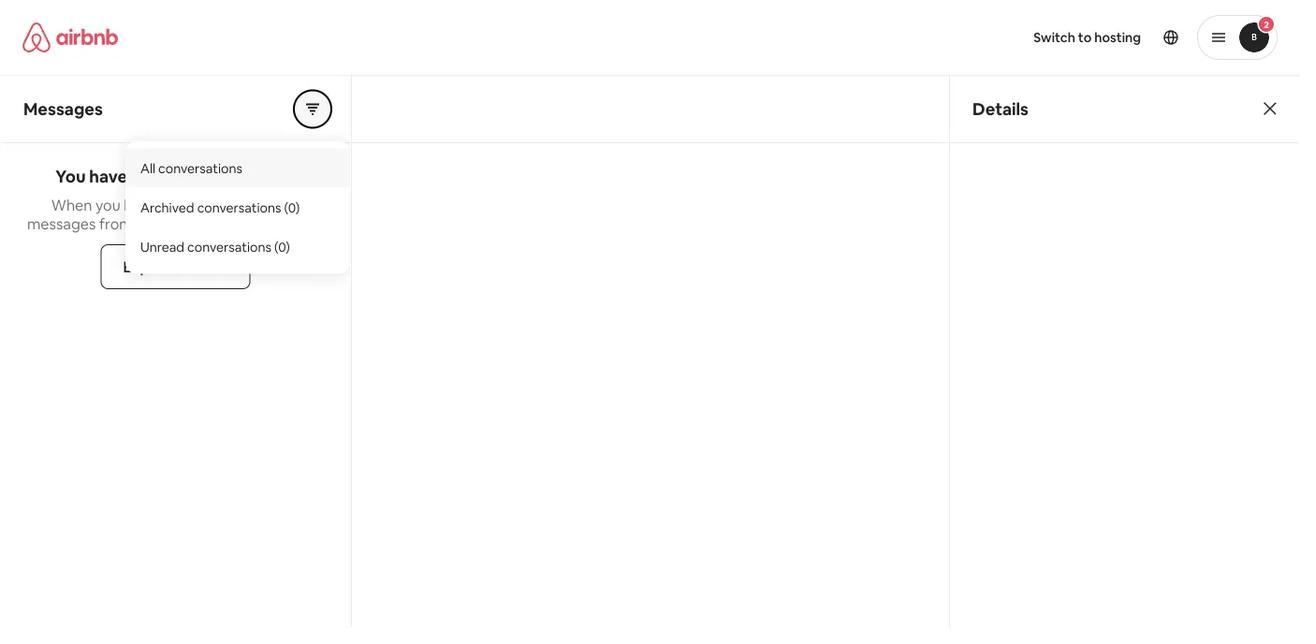 Task type: vqa. For each thing, say whether or not it's contained in the screenshot.
will
yes



Task type: describe. For each thing, give the bounding box(es) containing it.
unread
[[155, 166, 212, 188]]

archived conversations (0)
[[140, 199, 300, 216]]

have
[[89, 166, 127, 188]]

2
[[1264, 18, 1269, 30]]

all conversations
[[140, 160, 242, 176]]

1 horizontal spatial messages
[[215, 166, 296, 188]]

explore airbnb link
[[101, 244, 250, 289]]

switch
[[1034, 29, 1076, 46]]

host
[[170, 214, 201, 233]]

you have no unread messages when you book a trip or experience, messages from your host will show up here.
[[27, 166, 324, 233]]

0 horizontal spatial messages
[[27, 214, 96, 233]]

(0) for archived conversations (0)
[[284, 199, 300, 216]]

conversations for archived
[[197, 199, 281, 216]]

up
[[268, 214, 286, 233]]

explore
[[123, 257, 177, 276]]

all conversations button
[[125, 148, 350, 188]]

or
[[201, 195, 216, 214]]

here.
[[289, 214, 324, 233]]

profile element
[[673, 0, 1278, 75]]

trip
[[174, 195, 198, 214]]

airbnb
[[180, 257, 228, 276]]

unread conversations (0)
[[140, 238, 290, 255]]

no
[[131, 166, 152, 188]]

when
[[51, 195, 92, 214]]



Task type: locate. For each thing, give the bounding box(es) containing it.
explore airbnb
[[123, 257, 228, 276]]

conversations for all
[[158, 160, 242, 176]]

(0)
[[284, 199, 300, 216], [274, 238, 290, 255]]

group
[[294, 90, 331, 128]]

all
[[140, 160, 155, 176]]

will
[[204, 214, 226, 233]]

switch to hosting
[[1034, 29, 1141, 46]]

conversations for unread
[[187, 238, 271, 255]]

1 vertical spatial (0)
[[274, 238, 290, 255]]

1 vertical spatial messages
[[27, 214, 96, 233]]

messages down you
[[27, 214, 96, 233]]

show
[[229, 214, 265, 233]]

you
[[56, 166, 86, 188]]

2 button
[[1198, 15, 1278, 60]]

messaging page main contents element
[[0, 75, 1301, 628]]

details
[[973, 98, 1029, 120]]

from
[[99, 214, 133, 233]]

hosting
[[1095, 29, 1141, 46]]

2 vertical spatial conversations
[[187, 238, 271, 255]]

1 vertical spatial conversations
[[197, 199, 281, 216]]

conversations inside button
[[158, 160, 242, 176]]

messages up the experience,
[[215, 166, 296, 188]]

messages
[[23, 98, 103, 120]]

0 vertical spatial messages
[[215, 166, 296, 188]]

(0) right show at the left top of page
[[284, 199, 300, 216]]

0 vertical spatial conversations
[[158, 160, 242, 176]]

experience,
[[219, 195, 300, 214]]

0 vertical spatial (0)
[[284, 199, 300, 216]]

your
[[136, 214, 167, 233]]

unread
[[140, 238, 184, 255]]

(0) down up on the left top of page
[[274, 238, 290, 255]]

(0) for unread conversations (0)
[[274, 238, 290, 255]]

filter conversations. current filter: all conversations image
[[305, 102, 320, 117]]

switch to hosting link
[[1023, 18, 1153, 57]]

a
[[162, 195, 171, 214]]

messages
[[215, 166, 296, 188], [27, 214, 96, 233]]

book
[[124, 195, 159, 214]]

to
[[1078, 29, 1092, 46]]

you
[[95, 195, 121, 214]]

group inside messaging page main contents element
[[294, 90, 331, 128]]

archived
[[140, 199, 194, 216]]

conversations
[[158, 160, 242, 176], [197, 199, 281, 216], [187, 238, 271, 255]]



